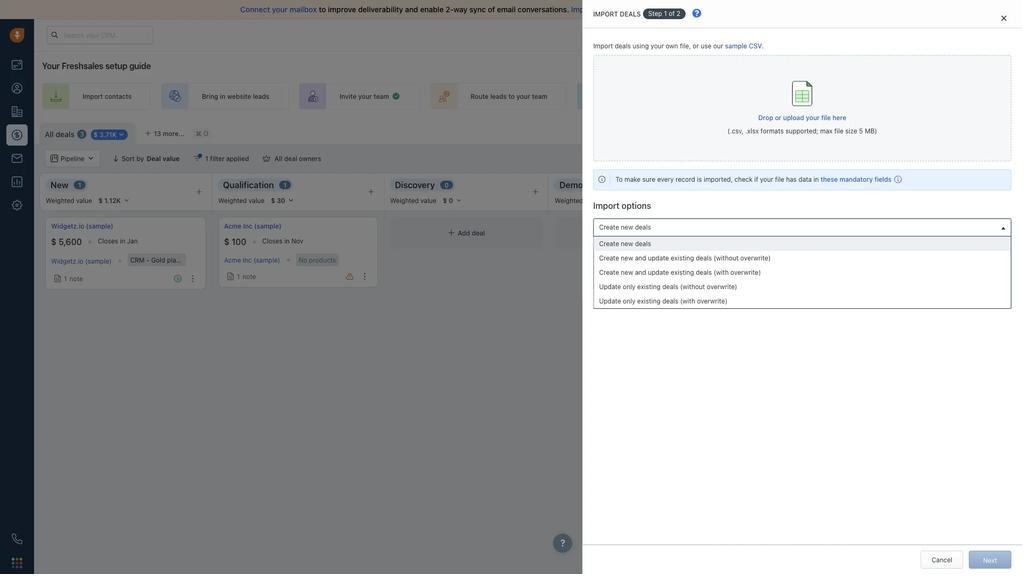 Task type: vqa. For each thing, say whether or not it's contained in the screenshot.
the Outlook Contacts button
no



Task type: describe. For each thing, give the bounding box(es) containing it.
quotas and forecasting link
[[869, 150, 964, 168]]

create new deals inside dropdown button
[[599, 224, 651, 231]]

3,200
[[733, 237, 756, 247]]

(.csv,
[[728, 128, 744, 135]]

record
[[676, 176, 695, 183]]

bring in website leads
[[202, 93, 269, 100]]

(sample) down $ 100
[[208, 257, 234, 264]]

1 left has at the right top of page
[[781, 182, 784, 189]]

create new and update existing deals (with overwrite) option
[[594, 266, 1011, 280]]

mandatory
[[840, 176, 873, 183]]

new inside dropdown button
[[621, 224, 633, 231]]

these
[[821, 176, 838, 183]]

your right invite at the top left of page
[[358, 93, 372, 100]]

your right all in the top right of the page
[[606, 5, 622, 14]]

phone element
[[6, 529, 28, 551]]

$ 100
[[224, 237, 246, 247]]

1 right new
[[78, 182, 81, 189]]

2 acme inc (sample) link from the top
[[224, 257, 280, 264]]

john smith button
[[593, 273, 794, 291]]

(sample) down closes in jan
[[85, 258, 112, 265]]

new
[[51, 180, 69, 190]]

update for (with
[[648, 269, 669, 276]]

john
[[599, 278, 614, 286]]

closes in nov
[[262, 238, 303, 245]]

in right the bring
[[220, 93, 225, 100]]

0 horizontal spatial to
[[319, 5, 326, 14]]

quotas and forecasting
[[880, 155, 953, 162]]

$ for $ 3,200
[[725, 237, 730, 247]]

smith
[[616, 278, 633, 286]]

1 horizontal spatial sales
[[795, 93, 811, 100]]

$ for $ 5,600
[[51, 237, 56, 247]]

fields
[[875, 176, 892, 183]]

freshsales inside button
[[737, 244, 771, 251]]

container_wx8msf4aqz5i3rn1 image inside settings popup button
[[842, 128, 849, 136]]

all deal owners button
[[256, 150, 328, 168]]

import all your sales data link
[[571, 5, 662, 14]]

import contacts link
[[42, 83, 151, 110]]

sync
[[469, 5, 486, 14]]

crm
[[130, 257, 145, 264]]

1 down 100
[[237, 273, 240, 281]]

freshsales id
[[737, 244, 779, 251]]

2 leads from the left
[[490, 93, 507, 100]]

of inside import options dialog
[[669, 10, 675, 17]]

drop or upload your file here
[[758, 114, 846, 121]]

your right up
[[779, 93, 793, 100]]

new for create new and update existing deals (with overwrite) option
[[621, 269, 633, 276]]

create inside dropdown button
[[599, 224, 619, 231]]

(sample) down freshsales id button
[[755, 258, 782, 265]]

2 widgetz.io (sample) link from the top
[[51, 258, 112, 265]]

existing down sales owner for unassigned deals
[[637, 283, 661, 291]]

using
[[633, 42, 649, 50]]

improve
[[328, 5, 356, 14]]

container_wx8msf4aqz5i3rn1 image inside all deal owners button
[[263, 155, 270, 162]]

connect your mailbox link
[[240, 5, 319, 14]]

only for update only existing deals (with overwrite)
[[623, 298, 636, 305]]

monthly
[[182, 257, 206, 264]]

3
[[80, 131, 84, 138]]

if
[[754, 176, 758, 183]]

100
[[232, 237, 246, 247]]

(with inside option
[[714, 269, 729, 276]]

and inside create new and update existing deals (with overwrite) option
[[635, 269, 646, 276]]

closes in 7 days
[[772, 238, 820, 245]]

your freshsales setup guide
[[42, 61, 151, 71]]

set up your sales pipeline link
[[717, 83, 856, 110]]

1 inc from the top
[[243, 223, 253, 230]]

o
[[203, 130, 208, 137]]

team inside route leads to your team link
[[532, 93, 547, 100]]

update for update only existing deals (without overwrite)
[[599, 283, 621, 291]]

owners
[[299, 155, 321, 162]]

new for create new and update existing deals (without overwrite) "option"
[[621, 255, 633, 262]]

products
[[309, 257, 336, 264]]

import for import deals
[[593, 10, 618, 18]]

crm - gold plan monthly (sample)
[[130, 257, 234, 264]]

enable
[[420, 5, 444, 14]]

your left mailbox
[[272, 5, 288, 14]]

2 acme inc (sample) from the top
[[224, 257, 280, 264]]

pipeline
[[813, 93, 837, 100]]

settings
[[852, 128, 878, 136]]

update for update only existing deals (with overwrite)
[[599, 298, 621, 305]]

create new deals inside option
[[599, 240, 651, 248]]

(sample) down closes in nov
[[254, 257, 280, 264]]

plan
[[167, 257, 180, 264]]

1 techcave (sample) link from the top
[[725, 222, 783, 231]]

import contacts
[[83, 93, 132, 100]]

deals inside dropdown button
[[635, 224, 651, 231]]

formats
[[761, 128, 784, 135]]

5,600
[[59, 237, 82, 247]]

0 for won
[[925, 182, 929, 189]]

13
[[154, 130, 161, 137]]

⌘ o
[[196, 130, 208, 137]]

deals inside 'option'
[[662, 298, 678, 305]]

2 techcave (sample) link from the top
[[725, 258, 782, 265]]

use
[[701, 42, 712, 50]]

max
[[820, 128, 833, 135]]

gold
[[151, 257, 165, 264]]

cancel
[[932, 557, 952, 564]]

create for create new and update existing deals (with overwrite) option
[[599, 269, 619, 276]]

connect
[[240, 5, 270, 14]]

make
[[625, 176, 641, 183]]

-
[[146, 257, 149, 264]]

conversations.
[[518, 5, 569, 14]]

your inside button
[[806, 114, 820, 121]]

automatically
[[656, 244, 696, 252]]

1 note for $ 5,600
[[64, 275, 83, 283]]

sales owner for unassigned deals
[[593, 265, 696, 272]]

setup
[[105, 61, 127, 71]]

1 techcave from the top
[[725, 223, 754, 230]]

all for deal
[[275, 155, 282, 162]]

1 widgetz.io from the top
[[51, 223, 84, 230]]

new for "create new deals" option
[[621, 240, 633, 248]]

2 horizontal spatial to
[[726, 5, 733, 14]]

set
[[758, 93, 768, 100]]

step 1 of 2
[[648, 10, 681, 17]]

create new deals button
[[593, 219, 1012, 237]]

to make sure every record is imported, check if
[[616, 176, 758, 183]]

email
[[497, 5, 516, 14]]

container_wx8msf4aqz5i3rn1 image inside the invite your team link
[[392, 92, 400, 101]]

import options dialog
[[583, 0, 1022, 575]]

$ 3,200
[[725, 237, 756, 247]]

supported;
[[786, 128, 819, 135]]

demo
[[560, 180, 583, 190]]

drop or upload your file here button
[[758, 109, 846, 127]]

create new and update existing deals (without overwrite) option
[[594, 251, 1011, 266]]

phone image
[[12, 535, 22, 545]]

discovery
[[395, 180, 435, 190]]

1 note for $ 100
[[237, 273, 256, 281]]

all deals 3
[[45, 130, 84, 139]]

2 techcave from the top
[[725, 258, 754, 265]]

bring
[[202, 93, 218, 100]]

import deals
[[593, 10, 641, 18]]

mailbox
[[290, 5, 317, 14]]

(without inside create new and update existing deals (without overwrite) "option"
[[714, 255, 739, 262]]

create for "create new deals" option
[[599, 240, 619, 248]]

is
[[697, 176, 702, 183]]

(sample) up closes in nov
[[254, 223, 282, 230]]

all
[[597, 5, 605, 14]]

set up your sales pipeline
[[758, 93, 837, 100]]

(without inside update only existing deals (without overwrite) option
[[680, 283, 705, 291]]

skip duplicates automatically by matching
[[608, 244, 735, 252]]

2 inc from the top
[[243, 257, 252, 264]]

add deal button
[[970, 123, 1017, 141]]

data inside import options dialog
[[799, 176, 812, 183]]

close image
[[1001, 15, 1007, 21]]

owner
[[612, 265, 631, 272]]



Task type: locate. For each thing, give the bounding box(es) containing it.
inc up 100
[[243, 223, 253, 230]]

connect your mailbox to improve deliverability and enable 2-way sync of email conversations. import all your sales data so you don't have to start from scratch.
[[240, 5, 801, 14]]

overwrite) inside "option"
[[740, 255, 771, 262]]

widgetz.io (sample) link down 5,600
[[51, 258, 112, 265]]

mb)
[[865, 128, 877, 135]]

0 horizontal spatial closes
[[98, 238, 118, 245]]

1 vertical spatial only
[[623, 298, 636, 305]]

update for (without
[[648, 255, 669, 262]]

0 horizontal spatial freshsales
[[62, 61, 103, 71]]

update
[[648, 255, 669, 262], [648, 269, 669, 276]]

all deals link
[[45, 129, 74, 140]]

bring in website leads link
[[161, 83, 289, 110]]

2-
[[446, 5, 454, 14]]

all for deals
[[45, 130, 54, 139]]

update inside option
[[599, 283, 621, 291]]

1 horizontal spatial 0
[[593, 182, 597, 189]]

0 horizontal spatial sales
[[624, 5, 642, 14]]

and down duplicates
[[635, 255, 646, 262]]

closes for 100
[[262, 238, 283, 245]]

or left "use"
[[693, 42, 699, 50]]

0 vertical spatial techcave (sample)
[[725, 223, 783, 230]]

new inside "option"
[[621, 255, 633, 262]]

imported,
[[704, 176, 733, 183]]

container_wx8msf4aqz5i3rn1 image
[[842, 128, 849, 136], [194, 155, 201, 162], [263, 155, 270, 162], [869, 155, 877, 162], [950, 229, 957, 237], [54, 275, 61, 283], [728, 275, 735, 283]]

0 vertical spatial acme inc (sample) link
[[224, 222, 282, 231]]

2 vertical spatial file
[[775, 176, 784, 183]]

all inside button
[[275, 155, 282, 162]]

1 vertical spatial techcave
[[725, 258, 754, 265]]

3 create from the top
[[599, 255, 619, 262]]

and right the quotas
[[903, 155, 915, 162]]

2 $ from the left
[[224, 237, 229, 247]]

id
[[772, 244, 779, 251]]

1 vertical spatial freshsales
[[737, 244, 771, 251]]

0 vertical spatial only
[[623, 283, 636, 291]]

0 vertical spatial inc
[[243, 223, 253, 230]]

add
[[984, 128, 997, 136], [458, 229, 470, 237], [622, 229, 635, 237], [960, 229, 972, 237]]

1 horizontal spatial $
[[224, 237, 229, 247]]

no products
[[299, 257, 336, 264]]

0 vertical spatial (with
[[714, 269, 729, 276]]

2 create new deals from the top
[[599, 240, 651, 248]]

1 vertical spatial widgetz.io (sample)
[[51, 258, 112, 265]]

container_wx8msf4aqz5i3rn1 image
[[392, 92, 400, 101], [448, 229, 455, 237], [612, 229, 620, 237], [227, 273, 234, 281]]

1 horizontal spatial or
[[775, 114, 782, 121]]

add deal inside button
[[984, 128, 1012, 136]]

.
[[762, 42, 764, 50]]

0 horizontal spatial team
[[374, 93, 389, 100]]

2 horizontal spatial 1 note
[[738, 275, 757, 283]]

1 horizontal spatial (without
[[714, 255, 739, 262]]

.xlsx
[[745, 128, 759, 135]]

start
[[735, 5, 751, 14]]

1 horizontal spatial leads
[[490, 93, 507, 100]]

closes left jan
[[98, 238, 118, 245]]

has
[[786, 176, 797, 183]]

sample
[[725, 42, 747, 50]]

1 vertical spatial data
[[799, 176, 812, 183]]

john smith
[[599, 278, 633, 286]]

in for qualification
[[284, 238, 290, 245]]

your up (.csv, .xlsx formats supported; max file size 5 mb)
[[806, 114, 820, 121]]

0 vertical spatial widgetz.io
[[51, 223, 84, 230]]

deliverability
[[358, 5, 403, 14]]

data right has at the right top of page
[[799, 176, 812, 183]]

only down smith
[[623, 298, 636, 305]]

1 create from the top
[[599, 224, 619, 231]]

acme up $ 100
[[224, 223, 241, 230]]

1 vertical spatial your
[[760, 176, 773, 183]]

1 horizontal spatial closes
[[262, 238, 283, 245]]

0 horizontal spatial 0
[[445, 182, 449, 189]]

3 closes from the left
[[772, 238, 792, 245]]

drop
[[758, 114, 773, 121]]

2 new from the top
[[621, 240, 633, 248]]

these mandatory fields link
[[821, 176, 892, 183]]

sales left step at the top of page
[[624, 5, 642, 14]]

applied
[[226, 155, 249, 162]]

to left start at the right top of the page
[[726, 5, 733, 14]]

0 vertical spatial widgetz.io (sample)
[[51, 223, 113, 230]]

0 horizontal spatial 1 note
[[64, 275, 83, 283]]

1 vertical spatial all
[[275, 155, 282, 162]]

3 $ from the left
[[725, 237, 730, 247]]

Search your CRM... text field
[[47, 26, 153, 44]]

to right route
[[509, 93, 515, 100]]

$ left 3,200
[[725, 237, 730, 247]]

in for negotiation
[[794, 238, 799, 245]]

2 only from the top
[[623, 298, 636, 305]]

deals inside "option"
[[696, 255, 712, 262]]

sales
[[624, 5, 642, 14], [795, 93, 811, 100]]

0 horizontal spatial (with
[[680, 298, 695, 305]]

0 right demo
[[593, 182, 597, 189]]

invite
[[340, 93, 357, 100]]

in left 7
[[794, 238, 799, 245]]

4 new from the top
[[621, 269, 633, 276]]

your inside import options dialog
[[760, 176, 773, 183]]

techcave (sample) up 3,200
[[725, 223, 783, 230]]

list box containing create new deals
[[594, 237, 1011, 309]]

existing inside "option"
[[671, 255, 694, 262]]

closes in jan
[[98, 238, 138, 245]]

3 0 from the left
[[925, 182, 929, 189]]

1 horizontal spatial of
[[669, 10, 675, 17]]

acme inc (sample) link down 100
[[224, 257, 280, 264]]

import left step at the top of page
[[593, 10, 618, 18]]

create up the sales
[[599, 240, 619, 248]]

own
[[666, 42, 678, 50]]

by
[[698, 244, 705, 252]]

$ left 100
[[224, 237, 229, 247]]

existing
[[671, 255, 694, 262], [671, 269, 694, 276], [637, 283, 661, 291], [637, 298, 661, 305]]

2 team from the left
[[532, 93, 547, 100]]

existing down automatically
[[671, 255, 694, 262]]

existing inside 'option'
[[637, 298, 661, 305]]

1
[[664, 10, 667, 17], [205, 155, 208, 162], [78, 182, 81, 189], [284, 182, 287, 189], [781, 182, 784, 189], [237, 273, 240, 281], [64, 275, 67, 283], [738, 275, 741, 283]]

add inside add deal button
[[984, 128, 997, 136]]

1 horizontal spatial 1 note
[[237, 273, 256, 281]]

0
[[445, 182, 449, 189], [593, 182, 597, 189], [925, 182, 929, 189]]

file inside button
[[821, 114, 831, 121]]

widgetz.io down the $ 5,600
[[51, 258, 83, 265]]

1 vertical spatial inc
[[243, 257, 252, 264]]

Search field
[[965, 150, 1018, 168]]

won
[[897, 180, 915, 190]]

acme down $ 100
[[224, 257, 241, 264]]

1 note down "freshsales id"
[[738, 275, 757, 283]]

closes left 7
[[772, 238, 792, 245]]

step
[[648, 10, 662, 17]]

1 $ from the left
[[51, 237, 56, 247]]

import
[[571, 5, 595, 14], [593, 10, 618, 18], [593, 42, 613, 50], [83, 93, 103, 100], [593, 201, 620, 211]]

0 horizontal spatial file
[[775, 176, 784, 183]]

0 vertical spatial (without
[[714, 255, 739, 262]]

0 vertical spatial sales
[[624, 5, 642, 14]]

overwrite) inside 'option'
[[697, 298, 728, 305]]

skip
[[608, 244, 621, 252]]

1 left filter
[[205, 155, 208, 162]]

0 vertical spatial acme
[[224, 223, 241, 230]]

freshsales up import contacts "link"
[[62, 61, 103, 71]]

1 vertical spatial create new deals
[[599, 240, 651, 248]]

or right drop
[[775, 114, 782, 121]]

1 update from the top
[[648, 255, 669, 262]]

update only existing deals (with overwrite) option
[[594, 294, 1011, 309]]

1 update from the top
[[599, 283, 621, 291]]

widgetz.io (sample) link
[[51, 222, 113, 231], [51, 258, 112, 265]]

freshsales left id
[[737, 244, 771, 251]]

2 acme from the top
[[224, 257, 241, 264]]

1 horizontal spatial freshsales
[[737, 244, 771, 251]]

5
[[859, 128, 863, 135]]

up
[[770, 93, 778, 100]]

create for create new and update existing deals (without overwrite) "option"
[[599, 255, 619, 262]]

of left 2
[[669, 10, 675, 17]]

all left 3
[[45, 130, 54, 139]]

container_wx8msf4aqz5i3rn1 image inside quotas and forecasting link
[[869, 155, 877, 162]]

create inside "option"
[[599, 255, 619, 262]]

0 horizontal spatial $
[[51, 237, 56, 247]]

techcave down '$ 3,200'
[[725, 258, 754, 265]]

1 horizontal spatial team
[[532, 93, 547, 100]]

inc down 100
[[243, 257, 252, 264]]

import left all in the top right of the page
[[571, 5, 595, 14]]

widgetz.io (sample) up 5,600
[[51, 223, 113, 230]]

update down the sales
[[599, 283, 621, 291]]

note for $ 5,600
[[70, 275, 83, 283]]

0 vertical spatial update
[[599, 283, 621, 291]]

create up john
[[599, 269, 619, 276]]

in inside import options dialog
[[814, 176, 819, 183]]

1 horizontal spatial file
[[821, 114, 831, 121]]

update inside option
[[648, 269, 669, 276]]

0 right won
[[925, 182, 929, 189]]

4 create from the top
[[599, 269, 619, 276]]

widgetz.io (sample) link up 5,600
[[51, 222, 113, 231]]

1 filter applied button
[[187, 150, 256, 168]]

your right route
[[517, 93, 530, 100]]

1 new from the top
[[621, 224, 633, 231]]

2 widgetz.io (sample) from the top
[[51, 258, 112, 265]]

$ for $ 100
[[224, 237, 229, 247]]

file left has at the right top of page
[[775, 176, 784, 183]]

1 closes from the left
[[98, 238, 118, 245]]

acme
[[224, 223, 241, 230], [224, 257, 241, 264]]

1 acme inc (sample) from the top
[[224, 223, 282, 230]]

(with down john smith button
[[680, 298, 695, 305]]

more...
[[163, 130, 185, 137]]

1 vertical spatial widgetz.io
[[51, 258, 83, 265]]

data left so
[[644, 5, 660, 14]]

container_wx8msf4aqz5i3rn1 image inside 1 filter applied button
[[194, 155, 201, 162]]

2 horizontal spatial note
[[744, 275, 757, 283]]

1 vertical spatial update
[[599, 298, 621, 305]]

1 vertical spatial acme
[[224, 257, 241, 264]]

import options
[[593, 201, 651, 211]]

1 only from the top
[[623, 283, 636, 291]]

techcave (sample) link
[[725, 222, 783, 231], [725, 258, 782, 265]]

2 horizontal spatial 0
[[925, 182, 929, 189]]

1 acme from the top
[[224, 223, 241, 230]]

0 vertical spatial your
[[42, 61, 60, 71]]

import left contacts
[[83, 93, 103, 100]]

1 vertical spatial acme inc (sample)
[[224, 257, 280, 264]]

widgetz.io (sample) down 5,600
[[51, 258, 112, 265]]

0 vertical spatial all
[[45, 130, 54, 139]]

and right owner
[[635, 269, 646, 276]]

1 leads from the left
[[253, 93, 269, 100]]

in for new
[[120, 238, 125, 245]]

techcave (sample) link down "freshsales id"
[[725, 258, 782, 265]]

2 0 from the left
[[593, 182, 597, 189]]

1 vertical spatial or
[[775, 114, 782, 121]]

don't
[[687, 5, 705, 14]]

only for update only existing deals (without overwrite)
[[623, 283, 636, 291]]

1 vertical spatial update
[[648, 269, 669, 276]]

1 0 from the left
[[445, 182, 449, 189]]

1 down "freshsales id"
[[738, 275, 741, 283]]

1 horizontal spatial note
[[243, 273, 256, 281]]

import down import deals
[[593, 42, 613, 50]]

0 for demo
[[593, 182, 597, 189]]

2 horizontal spatial closes
[[772, 238, 792, 245]]

1 vertical spatial techcave (sample) link
[[725, 258, 782, 265]]

0 vertical spatial create new deals
[[599, 224, 651, 231]]

techcave (sample) down "freshsales id"
[[725, 258, 782, 265]]

techcave up '$ 3,200'
[[725, 223, 754, 230]]

1 horizontal spatial to
[[509, 93, 515, 100]]

update only existing deals (without overwrite) option
[[594, 280, 1011, 294]]

2 create from the top
[[599, 240, 619, 248]]

0 vertical spatial freshsales
[[62, 61, 103, 71]]

for
[[632, 265, 641, 272]]

1 vertical spatial file
[[835, 128, 844, 135]]

existing down 'update only existing deals (without overwrite)'
[[637, 298, 661, 305]]

note down "freshsales id"
[[744, 275, 757, 283]]

qualification
[[223, 180, 274, 190]]

check
[[735, 176, 753, 183]]

2 horizontal spatial file
[[835, 128, 844, 135]]

1 vertical spatial (without
[[680, 283, 705, 291]]

2 update from the top
[[599, 298, 621, 305]]

create new deals option
[[594, 237, 1011, 251]]

or inside drop or upload your file here button
[[775, 114, 782, 121]]

only down for
[[623, 283, 636, 291]]

freshworks switcher image
[[12, 559, 22, 569]]

acme inc (sample) down 100
[[224, 257, 280, 264]]

create new and update existing deals (with overwrite)
[[599, 269, 761, 276]]

(with inside 'option'
[[680, 298, 695, 305]]

to right mailbox
[[319, 5, 326, 14]]

in left "nov"
[[284, 238, 290, 245]]

update up unassigned
[[648, 255, 669, 262]]

(with down matching
[[714, 269, 729, 276]]

leads right website
[[253, 93, 269, 100]]

team inside the invite your team link
[[374, 93, 389, 100]]

import down to
[[593, 201, 620, 211]]

techcave
[[725, 223, 754, 230], [725, 258, 754, 265]]

0 horizontal spatial (without
[[680, 283, 705, 291]]

sure
[[643, 176, 656, 183]]

csv
[[749, 42, 762, 50]]

(sample) up closes in jan
[[86, 223, 113, 230]]

(sample) up id
[[756, 223, 783, 230]]

1 vertical spatial widgetz.io (sample) link
[[51, 258, 112, 265]]

closes for 5,600
[[98, 238, 118, 245]]

import for import contacts
[[83, 93, 103, 100]]

your
[[272, 5, 288, 14], [606, 5, 622, 14], [651, 42, 664, 50], [358, 93, 372, 100], [517, 93, 530, 100], [779, 93, 793, 100], [806, 114, 820, 121]]

all deal owners
[[275, 155, 321, 162]]

1 create new deals from the top
[[599, 224, 651, 231]]

only inside 'option'
[[623, 298, 636, 305]]

import for import options
[[593, 201, 620, 211]]

all left owners
[[275, 155, 282, 162]]

our
[[713, 42, 723, 50]]

2 widgetz.io from the top
[[51, 258, 83, 265]]

1 vertical spatial techcave (sample)
[[725, 258, 782, 265]]

1 note down 5,600
[[64, 275, 83, 283]]

in
[[220, 93, 225, 100], [814, 176, 819, 183], [120, 238, 125, 245], [284, 238, 290, 245], [794, 238, 799, 245]]

your left the own in the top right of the page
[[651, 42, 664, 50]]

deal
[[999, 128, 1012, 136], [284, 155, 297, 162], [472, 229, 485, 237], [636, 229, 649, 237], [974, 229, 987, 237]]

0 horizontal spatial of
[[488, 5, 495, 14]]

0 vertical spatial widgetz.io (sample) link
[[51, 222, 113, 231]]

create new deals down import options
[[599, 224, 651, 231]]

(with
[[714, 269, 729, 276], [680, 298, 695, 305]]

existing down create new and update existing deals (without overwrite)
[[671, 269, 694, 276]]

leads right route
[[490, 93, 507, 100]]

settings button
[[837, 123, 883, 141]]

add deal
[[984, 128, 1012, 136], [458, 229, 485, 237], [622, 229, 649, 237], [960, 229, 987, 237]]

and inside quotas and forecasting link
[[903, 155, 915, 162]]

1 horizontal spatial data
[[799, 176, 812, 183]]

closes left "nov"
[[262, 238, 283, 245]]

0 vertical spatial data
[[644, 5, 660, 14]]

1 vertical spatial (with
[[680, 298, 695, 305]]

filter
[[210, 155, 225, 162]]

0 vertical spatial file
[[821, 114, 831, 121]]

acme inc (sample)
[[224, 223, 282, 230], [224, 257, 280, 264]]

of right sync
[[488, 5, 495, 14]]

list box inside import options dialog
[[594, 237, 1011, 309]]

update inside 'option'
[[599, 298, 621, 305]]

1 horizontal spatial all
[[275, 155, 282, 162]]

0 for discovery
[[445, 182, 449, 189]]

create
[[599, 224, 619, 231], [599, 240, 619, 248], [599, 255, 619, 262], [599, 269, 619, 276]]

acme inc (sample) link up 100
[[224, 222, 282, 231]]

create new deals up owner
[[599, 240, 651, 248]]

0 vertical spatial acme inc (sample)
[[224, 223, 282, 230]]

your for your freshsales setup guide
[[42, 61, 60, 71]]

your for your file has data in these mandatory fields
[[760, 176, 773, 183]]

1 techcave (sample) from the top
[[725, 223, 783, 230]]

update inside "option"
[[648, 255, 669, 262]]

acme inc (sample) up 100
[[224, 223, 282, 230]]

and left enable
[[405, 5, 418, 14]]

0 right the discovery
[[445, 182, 449, 189]]

1 vertical spatial sales
[[795, 93, 811, 100]]

1 down all deal owners button
[[284, 182, 287, 189]]

0 vertical spatial techcave
[[725, 223, 754, 230]]

inc
[[243, 223, 253, 230], [243, 257, 252, 264]]

techcave (sample)
[[725, 223, 783, 230], [725, 258, 782, 265]]

upload
[[783, 114, 804, 121]]

file left here
[[821, 114, 831, 121]]

2
[[677, 10, 681, 17]]

1 inside import options dialog
[[664, 10, 667, 17]]

days
[[806, 238, 820, 245]]

0 horizontal spatial data
[[644, 5, 660, 14]]

sample csv link
[[725, 42, 762, 50]]

list box
[[594, 237, 1011, 309]]

1 widgetz.io (sample) from the top
[[51, 223, 113, 230]]

closes
[[98, 238, 118, 245], [262, 238, 283, 245], [772, 238, 792, 245]]

update up 'update only existing deals (without overwrite)'
[[648, 269, 669, 276]]

1 horizontal spatial (with
[[714, 269, 729, 276]]

$ 5,600
[[51, 237, 82, 247]]

0 horizontal spatial leads
[[253, 93, 269, 100]]

1 inside button
[[205, 155, 208, 162]]

1 vertical spatial acme inc (sample) link
[[224, 257, 280, 264]]

1 note down 100
[[237, 273, 256, 281]]

widgetz.io up the $ 5,600
[[51, 223, 84, 230]]

2 horizontal spatial $
[[725, 237, 730, 247]]

0 horizontal spatial note
[[70, 275, 83, 283]]

here
[[833, 114, 846, 121]]

import inside "link"
[[83, 93, 103, 100]]

0 vertical spatial update
[[648, 255, 669, 262]]

0 horizontal spatial your
[[42, 61, 60, 71]]

file left size
[[835, 128, 844, 135]]

(sample)
[[86, 223, 113, 230], [254, 223, 282, 230], [756, 223, 783, 230], [254, 257, 280, 264], [208, 257, 234, 264], [85, 258, 112, 265], [755, 258, 782, 265]]

2 techcave (sample) from the top
[[725, 258, 782, 265]]

cancel button
[[921, 552, 963, 570]]

only inside option
[[623, 283, 636, 291]]

2 closes from the left
[[262, 238, 283, 245]]

you
[[672, 5, 685, 14]]

closes for 3,200
[[772, 238, 792, 245]]

0 vertical spatial or
[[693, 42, 699, 50]]

3 new from the top
[[621, 255, 633, 262]]

1 acme inc (sample) link from the top
[[224, 222, 282, 231]]

create down skip
[[599, 255, 619, 262]]

2 update from the top
[[648, 269, 669, 276]]

0 vertical spatial techcave (sample) link
[[725, 222, 783, 231]]

to
[[616, 176, 623, 183]]

(without down matching
[[714, 255, 739, 262]]

create up skip
[[599, 224, 619, 231]]

0 horizontal spatial or
[[693, 42, 699, 50]]

1 horizontal spatial your
[[760, 176, 773, 183]]

(without down create new and update existing deals (with overwrite)
[[680, 283, 705, 291]]

in left these
[[814, 176, 819, 183]]

way
[[454, 5, 468, 14]]

1 right step at the top of page
[[664, 10, 667, 17]]

1 widgetz.io (sample) link from the top
[[51, 222, 113, 231]]

note for $ 100
[[243, 273, 256, 281]]

and inside create new and update existing deals (without overwrite) "option"
[[635, 255, 646, 262]]

0 horizontal spatial all
[[45, 130, 54, 139]]

create new and update existing deals (without overwrite)
[[599, 255, 771, 262]]

1 team from the left
[[374, 93, 389, 100]]

1 down the $ 5,600
[[64, 275, 67, 283]]



